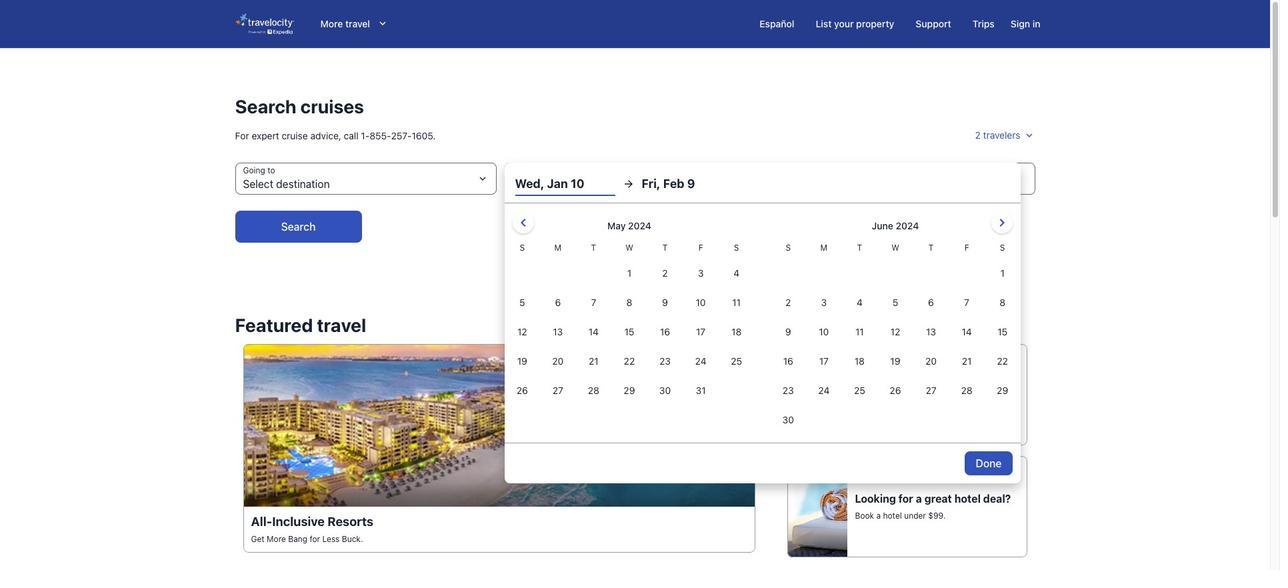 Task type: describe. For each thing, give the bounding box(es) containing it.
your
[[835, 18, 854, 29]]

search for search cruises
[[235, 95, 297, 117]]

cruises
[[301, 95, 364, 117]]

sign in button
[[1006, 12, 1046, 36]]

more inside 'more travel' dropdown button
[[321, 18, 343, 29]]

trips link
[[963, 12, 1006, 36]]

more inside all-inclusive resorts get more bang for less buck.
[[267, 534, 286, 544]]

sign in
[[1011, 18, 1041, 29]]

wed,
[[515, 177, 545, 191]]

2024 for june 2024
[[896, 220, 920, 232]]

sign
[[1011, 18, 1031, 29]]

español
[[760, 18, 795, 29]]

deal?
[[984, 493, 1012, 505]]

the
[[985, 394, 997, 404]]

may 2024
[[608, 220, 652, 232]]

list your property link
[[806, 12, 906, 36]]

for inside all-inclusive resorts get more bang for less buck.
[[310, 534, 320, 544]]

featured travel region
[[227, 307, 1044, 569]]

travel for more travel
[[346, 18, 370, 29]]

list your property
[[816, 18, 895, 29]]

2 vertical spatial a
[[877, 511, 881, 521]]

whim
[[920, 376, 948, 388]]

less
[[323, 534, 340, 544]]

for expert cruise advice, call 1-855-257-1605.
[[235, 130, 436, 141]]

1 horizontal spatial 10
[[571, 177, 585, 191]]

property
[[857, 18, 895, 29]]

travel for featured travel
[[317, 314, 366, 336]]

featured
[[235, 314, 313, 336]]

wed, jan 10
[[515, 177, 585, 191]]

m for may 2024
[[555, 243, 562, 253]]

jan 10
[[534, 178, 565, 190]]

0 vertical spatial on
[[896, 376, 909, 388]]

done button
[[966, 452, 1013, 476]]

main content containing search cruises
[[0, 48, 1271, 570]]

w for may
[[626, 243, 634, 253]]

list
[[816, 18, 832, 29]]

all-
[[251, 514, 272, 529]]

featured travel
[[235, 314, 366, 336]]

next month image
[[994, 215, 1010, 231]]

inclusive
[[272, 514, 325, 529]]

for inside looking for a great hotel deal? book a hotel under $99.
[[899, 493, 914, 505]]

3 s from the left
[[786, 243, 791, 253]]

great
[[925, 493, 953, 505]]

2 travelers button
[[976, 124, 1036, 148]]

bang
[[288, 534, 308, 544]]

m for june 2024
[[821, 243, 828, 253]]

find
[[856, 394, 872, 404]]

book
[[856, 511, 875, 521]]

1 s from the left
[[520, 243, 525, 253]]

1 vertical spatial a
[[916, 493, 923, 505]]

0 vertical spatial hotel
[[955, 493, 981, 505]]

expert
[[252, 130, 279, 141]]

f for june 2024
[[965, 243, 970, 253]]

1605.
[[412, 130, 436, 141]]

4 s from the left
[[1001, 243, 1006, 253]]

español button
[[749, 12, 806, 36]]

1-
[[361, 130, 370, 141]]



Task type: locate. For each thing, give the bounding box(es) containing it.
done
[[976, 458, 1002, 470]]

hotel right great
[[955, 493, 981, 505]]

search for search
[[281, 221, 316, 233]]

a inside the set sail on a whim find amazing deals on voyages to the bahamas, mexico and beyond.
[[911, 376, 917, 388]]

travelocity logo image
[[235, 13, 294, 35]]

f for may 2024
[[699, 243, 704, 253]]

a
[[911, 376, 917, 388], [916, 493, 923, 505], [877, 511, 881, 521]]

10 right jan 10
[[571, 177, 585, 191]]

1 vertical spatial search
[[281, 221, 316, 233]]

fri,
[[642, 177, 661, 191]]

a right book
[[877, 511, 881, 521]]

search cruises
[[235, 95, 364, 117]]

2
[[976, 129, 981, 141]]

1 2024 from the left
[[629, 220, 652, 232]]

2 m from the left
[[821, 243, 828, 253]]

more
[[321, 18, 343, 29], [267, 534, 286, 544]]

hotel left the under
[[884, 511, 903, 521]]

june 2024
[[872, 220, 920, 232]]

june
[[872, 220, 894, 232]]

f
[[699, 243, 704, 253], [965, 243, 970, 253]]

2 f from the left
[[965, 243, 970, 253]]

for up the under
[[899, 493, 914, 505]]

1 horizontal spatial hotel
[[955, 493, 981, 505]]

0 horizontal spatial w
[[626, 243, 634, 253]]

2 s from the left
[[734, 243, 740, 253]]

may
[[608, 220, 626, 232]]

search inside button
[[281, 221, 316, 233]]

travel
[[346, 18, 370, 29], [317, 314, 366, 336]]

257-
[[391, 130, 412, 141]]

travel inside 'more travel' dropdown button
[[346, 18, 370, 29]]

2024 right june
[[896, 220, 920, 232]]

2024 for may 2024
[[629, 220, 652, 232]]

jan
[[547, 177, 568, 191], [534, 178, 551, 190]]

3 t from the left
[[858, 243, 863, 253]]

0 horizontal spatial 10
[[554, 178, 565, 190]]

to
[[975, 394, 983, 404]]

2024 right may
[[629, 220, 652, 232]]

previous month image
[[515, 215, 531, 231]]

2024
[[629, 220, 652, 232], [896, 220, 920, 232]]

travelers
[[984, 129, 1021, 141]]

w for june
[[892, 243, 900, 253]]

deals
[[908, 394, 928, 404]]

a up 'deals'
[[911, 376, 917, 388]]

855-
[[370, 130, 391, 141]]

2 2024 from the left
[[896, 220, 920, 232]]

for
[[899, 493, 914, 505], [310, 534, 320, 544]]

all-inclusive resorts get more bang for less buck.
[[251, 514, 377, 544]]

resorts
[[328, 514, 374, 529]]

wed, jan 10 button
[[515, 172, 615, 196]]

0 horizontal spatial on
[[896, 376, 909, 388]]

2 travelers
[[976, 129, 1021, 141]]

main content
[[0, 48, 1271, 570]]

1 horizontal spatial m
[[821, 243, 828, 253]]

1 horizontal spatial more
[[321, 18, 343, 29]]

advice,
[[311, 130, 341, 141]]

support link
[[906, 12, 963, 36]]

1 vertical spatial more
[[267, 534, 286, 544]]

1 vertical spatial travel
[[317, 314, 366, 336]]

bahamas,
[[856, 404, 892, 414]]

on
[[896, 376, 909, 388], [930, 394, 940, 404]]

w down may 2024
[[626, 243, 634, 253]]

s
[[520, 243, 525, 253], [734, 243, 740, 253], [786, 243, 791, 253], [1001, 243, 1006, 253]]

in
[[1033, 18, 1041, 29]]

fri, feb 9
[[642, 177, 696, 191]]

1 horizontal spatial w
[[892, 243, 900, 253]]

0 vertical spatial travel
[[346, 18, 370, 29]]

looking for a great hotel deal? book a hotel under $99.
[[856, 493, 1014, 521]]

feb
[[664, 177, 685, 191]]

1 t from the left
[[592, 243, 597, 253]]

for
[[235, 130, 249, 141]]

a up the under
[[916, 493, 923, 505]]

2 w from the left
[[892, 243, 900, 253]]

1 vertical spatial for
[[310, 534, 320, 544]]

sail
[[876, 376, 893, 388]]

set sail on a whim find amazing deals on voyages to the bahamas, mexico and beyond.
[[856, 376, 997, 414]]

1 m from the left
[[555, 243, 562, 253]]

0 horizontal spatial m
[[555, 243, 562, 253]]

0 horizontal spatial f
[[699, 243, 704, 253]]

0 vertical spatial a
[[911, 376, 917, 388]]

cruise
[[282, 130, 308, 141]]

search button
[[235, 211, 362, 243]]

0 horizontal spatial hotel
[[884, 511, 903, 521]]

trips
[[973, 18, 995, 29]]

1 vertical spatial on
[[930, 394, 940, 404]]

4 t from the left
[[929, 243, 934, 253]]

$99.
[[929, 511, 946, 521]]

buck.
[[342, 534, 363, 544]]

jan 10 button
[[505, 163, 766, 195]]

1 w from the left
[[626, 243, 634, 253]]

fri, feb 9 button
[[642, 172, 742, 196]]

0 vertical spatial more
[[321, 18, 343, 29]]

beyond.
[[940, 404, 970, 414]]

1 horizontal spatial 2024
[[896, 220, 920, 232]]

looking
[[856, 493, 897, 505]]

hotel
[[955, 493, 981, 505], [884, 511, 903, 521]]

1 horizontal spatial f
[[965, 243, 970, 253]]

more travel
[[321, 18, 370, 29]]

amazing
[[874, 394, 906, 404]]

0 vertical spatial for
[[899, 493, 914, 505]]

w
[[626, 243, 634, 253], [892, 243, 900, 253]]

2 t from the left
[[663, 243, 668, 253]]

travel inside featured travel region
[[317, 314, 366, 336]]

0 vertical spatial search
[[235, 95, 297, 117]]

on right sail
[[896, 376, 909, 388]]

medium image
[[1024, 129, 1036, 141]]

0 horizontal spatial for
[[310, 534, 320, 544]]

more travel button
[[310, 12, 400, 36]]

1 horizontal spatial for
[[899, 493, 914, 505]]

1 f from the left
[[699, 243, 704, 253]]

w down 'june 2024'
[[892, 243, 900, 253]]

voyages
[[942, 394, 973, 404]]

search
[[235, 95, 297, 117], [281, 221, 316, 233]]

get
[[251, 534, 265, 544]]

10 right the wed,
[[554, 178, 565, 190]]

m
[[555, 243, 562, 253], [821, 243, 828, 253]]

t
[[592, 243, 597, 253], [663, 243, 668, 253], [858, 243, 863, 253], [929, 243, 934, 253]]

9
[[688, 177, 696, 191]]

1 horizontal spatial on
[[930, 394, 940, 404]]

set
[[856, 376, 873, 388]]

under
[[905, 511, 927, 521]]

support
[[916, 18, 952, 29]]

10
[[571, 177, 585, 191], [554, 178, 565, 190]]

0 horizontal spatial more
[[267, 534, 286, 544]]

and
[[924, 404, 938, 414]]

1 vertical spatial hotel
[[884, 511, 903, 521]]

mexico
[[895, 404, 921, 414]]

on up and
[[930, 394, 940, 404]]

for left less
[[310, 534, 320, 544]]

0 horizontal spatial 2024
[[629, 220, 652, 232]]

call
[[344, 130, 359, 141]]



Task type: vqa. For each thing, say whether or not it's contained in the screenshot.
Wed, Jan 10 button
yes



